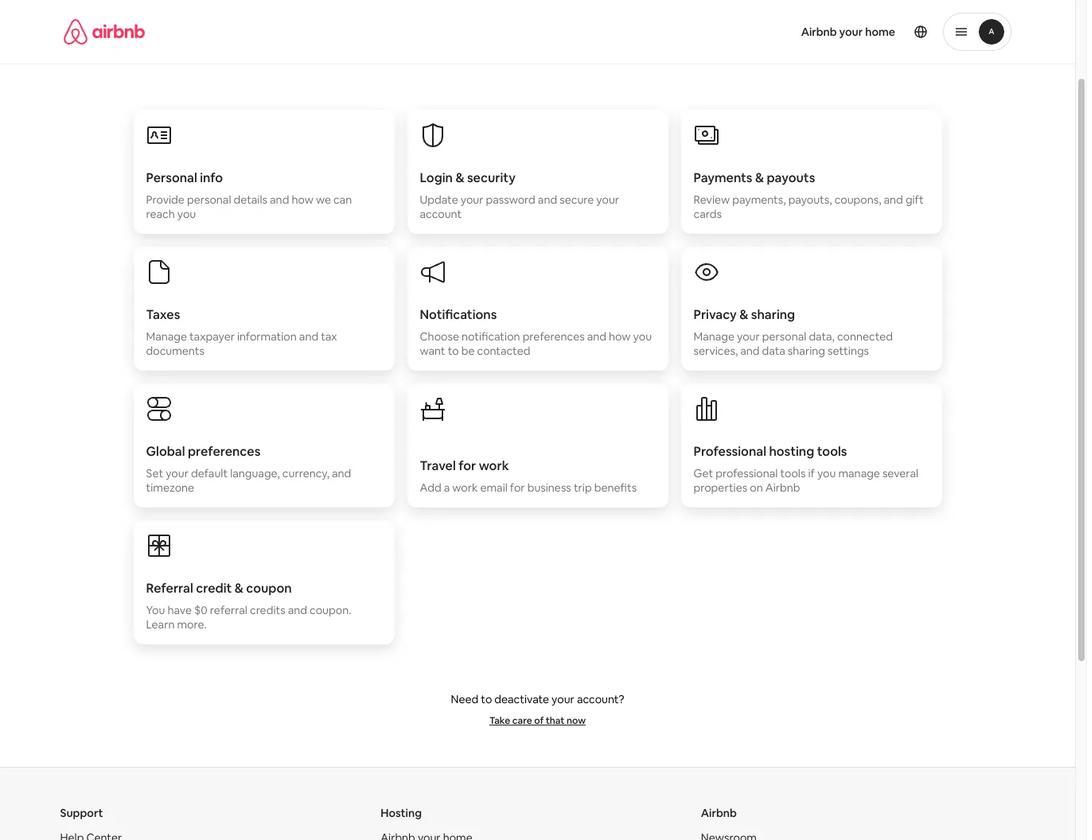 Task type: vqa. For each thing, say whether or not it's contained in the screenshot.


Task type: describe. For each thing, give the bounding box(es) containing it.
payouts,
[[789, 193, 833, 207]]

coupon.
[[310, 604, 352, 618]]

properties
[[694, 481, 748, 495]]

that
[[546, 715, 565, 728]]

notification
[[462, 330, 520, 344]]

care
[[513, 715, 532, 728]]

you inside notifications choose notification preferences and how you want to be contacted
[[633, 330, 652, 344]]

and inside global preferences set your default language, currency, and timezone
[[332, 467, 351, 481]]

home
[[866, 25, 896, 39]]

your inside 'need to deactivate your account? take care of that now'
[[552, 693, 575, 707]]

travel
[[420, 458, 456, 475]]

data
[[763, 344, 786, 358]]

professional
[[716, 467, 778, 481]]

and inside referral credit & coupon you have $0 referral credits and coupon. learn more.
[[288, 604, 307, 618]]

cards
[[694, 207, 722, 221]]

benefits
[[595, 481, 637, 495]]

be
[[462, 344, 475, 358]]

1 vertical spatial sharing
[[788, 344, 826, 358]]

payouts
[[767, 170, 816, 186]]

your inside global preferences set your default language, currency, and timezone
[[166, 467, 189, 481]]

default
[[191, 467, 228, 481]]

learn
[[146, 618, 175, 632]]

we
[[316, 193, 331, 207]]

information
[[237, 330, 297, 344]]

your inside the privacy & sharing manage your personal data, connected services, and data sharing settings
[[737, 330, 760, 344]]

personal inside the privacy & sharing manage your personal data, connected services, and data sharing settings
[[763, 330, 807, 344]]

professional
[[694, 444, 767, 460]]

manage
[[839, 467, 881, 481]]

profile element
[[557, 0, 1012, 64]]

payments & payouts review payments, payouts, coupons, and gift cards
[[694, 170, 924, 221]]

medina
[[178, 40, 227, 58]]

notifications
[[420, 307, 497, 323]]

reach
[[146, 207, 175, 221]]

language,
[[230, 467, 280, 481]]

$0
[[194, 604, 208, 618]]

and inside personal info provide personal details and how we can reach you
[[270, 193, 289, 207]]

coupons,
[[835, 193, 882, 207]]

you inside professional hosting tools get professional tools if you manage several properties on airbnb
[[818, 467, 836, 481]]

support
[[60, 807, 103, 821]]

taxes
[[146, 307, 180, 323]]

you
[[146, 604, 165, 618]]

credits
[[250, 604, 286, 618]]

password
[[486, 193, 536, 207]]

deactivate
[[495, 693, 549, 707]]

privacy
[[694, 307, 737, 323]]

taxes manage taxpayer information and tax documents
[[146, 307, 337, 358]]

trip
[[574, 481, 592, 495]]

personal info provide personal details and how we can reach you
[[146, 170, 352, 221]]

airbnb your home
[[802, 25, 896, 39]]

services,
[[694, 344, 738, 358]]

your down security
[[461, 193, 484, 207]]

take care of that now link
[[490, 715, 586, 728]]

personal inside personal info provide personal details and how we can reach you
[[187, 193, 231, 207]]

preferences inside notifications choose notification preferences and how you want to be contacted
[[523, 330, 585, 344]]

& inside referral credit & coupon you have $0 referral credits and coupon. learn more.
[[235, 580, 244, 597]]

have
[[168, 604, 192, 618]]

privacy & sharing manage your personal data, connected services, and data sharing settings
[[694, 307, 893, 358]]

documents
[[146, 344, 205, 358]]

security
[[467, 170, 516, 186]]

hosting
[[381, 807, 422, 821]]

airbnb inside professional hosting tools get professional tools if you manage several properties on airbnb
[[766, 481, 801, 495]]

review
[[694, 193, 730, 207]]

hosting
[[770, 444, 815, 460]]

get
[[694, 467, 714, 481]]

referral
[[210, 604, 248, 618]]

& for login
[[456, 170, 465, 186]]

a
[[444, 481, 450, 495]]

take
[[490, 715, 511, 728]]

how inside notifications choose notification preferences and how you want to be contacted
[[609, 330, 631, 344]]

and inside the privacy & sharing manage your personal data, connected services, and data sharing settings
[[741, 344, 760, 358]]

to inside 'need to deactivate your account? take care of that now'
[[481, 693, 492, 707]]

account
[[140, 2, 242, 35]]

your right secure on the top right
[[597, 193, 620, 207]]

update
[[420, 193, 458, 207]]

login & security update your password and secure your account
[[420, 170, 620, 221]]

choose
[[420, 330, 459, 344]]

you inside personal info provide personal details and how we can reach you
[[177, 207, 196, 221]]

business
[[528, 481, 572, 495]]

coupon
[[246, 580, 292, 597]]

referral credit & coupon you have $0 referral credits and coupon. learn more.
[[146, 580, 352, 632]]

provide
[[146, 193, 185, 207]]

settings
[[828, 344, 870, 358]]

of
[[534, 715, 544, 728]]



Task type: locate. For each thing, give the bounding box(es) containing it.
timezone
[[146, 481, 194, 495]]

1 vertical spatial you
[[633, 330, 652, 344]]

sharing right data
[[788, 344, 826, 358]]

several
[[883, 467, 919, 481]]

login
[[420, 170, 453, 186]]

your up that on the right of the page
[[552, 693, 575, 707]]

& inside the privacy & sharing manage your personal data, connected services, and data sharing settings
[[740, 307, 749, 323]]

for
[[459, 458, 476, 475], [510, 481, 525, 495]]

your left data
[[737, 330, 760, 344]]

you
[[177, 207, 196, 221], [633, 330, 652, 344], [818, 467, 836, 481]]

how
[[292, 193, 314, 207], [609, 330, 631, 344]]

you right reach
[[177, 207, 196, 221]]

professional hosting tools get professional tools if you manage several properties on airbnb
[[694, 444, 919, 495]]

manage down privacy
[[694, 330, 735, 344]]

details
[[234, 193, 268, 207]]

sharing up data
[[751, 307, 796, 323]]

airbnb
[[802, 25, 837, 39], [766, 481, 801, 495], [701, 807, 737, 821]]

secure
[[560, 193, 594, 207]]

taxpayer
[[190, 330, 235, 344]]

0 horizontal spatial you
[[177, 207, 196, 221]]

2 vertical spatial airbnb
[[701, 807, 737, 821]]

for right travel
[[459, 458, 476, 475]]

more.
[[177, 618, 207, 632]]

how inside personal info provide personal details and how we can reach you
[[292, 193, 314, 207]]

and
[[270, 193, 289, 207], [538, 193, 557, 207], [884, 193, 904, 207], [299, 330, 319, 344], [587, 330, 607, 344], [741, 344, 760, 358], [332, 467, 351, 481], [288, 604, 307, 618]]

airbnb for airbnb your home
[[802, 25, 837, 39]]

& right login
[[456, 170, 465, 186]]

if
[[809, 467, 815, 481]]

0 horizontal spatial manage
[[146, 330, 187, 344]]

gift
[[906, 193, 924, 207]]

0 horizontal spatial how
[[292, 193, 314, 207]]

tools left if
[[781, 467, 806, 481]]

tools up manage
[[817, 444, 848, 460]]

1 horizontal spatial work
[[479, 458, 509, 475]]

1 horizontal spatial preferences
[[523, 330, 585, 344]]

0 vertical spatial tools
[[817, 444, 848, 460]]

preferences
[[523, 330, 585, 344], [188, 444, 261, 460]]

data,
[[809, 330, 835, 344]]

manage inside "taxes manage taxpayer information and tax documents"
[[146, 330, 187, 344]]

and inside login & security update your password and secure your account
[[538, 193, 557, 207]]

0 vertical spatial airbnb
[[802, 25, 837, 39]]

work
[[479, 458, 509, 475], [453, 481, 478, 495]]

connected
[[838, 330, 893, 344]]

personal
[[146, 170, 197, 186]]

0 horizontal spatial to
[[448, 344, 459, 358]]

& for privacy
[[740, 307, 749, 323]]

0 vertical spatial work
[[479, 458, 509, 475]]

you left services,
[[633, 330, 652, 344]]

global preferences set your default language, currency, and timezone
[[146, 444, 351, 495]]

0 vertical spatial for
[[459, 458, 476, 475]]

now
[[567, 715, 586, 728]]

your
[[840, 25, 863, 39], [461, 193, 484, 207], [597, 193, 620, 207], [737, 330, 760, 344], [166, 467, 189, 481], [552, 693, 575, 707]]

currency,
[[283, 467, 330, 481]]

1 horizontal spatial personal
[[763, 330, 807, 344]]

to right need on the left bottom of the page
[[481, 693, 492, 707]]

work up the email
[[479, 458, 509, 475]]

your right the set
[[166, 467, 189, 481]]

& inside login & security update your password and secure your account
[[456, 170, 465, 186]]

credit
[[196, 580, 232, 597]]

& up the referral
[[235, 580, 244, 597]]

&
[[456, 170, 465, 186], [756, 170, 764, 186], [740, 307, 749, 323], [235, 580, 244, 597]]

1 vertical spatial for
[[510, 481, 525, 495]]

2 manage from the left
[[694, 330, 735, 344]]

anna
[[140, 40, 175, 58]]

payments,
[[733, 193, 786, 207]]

your inside airbnb your home link
[[840, 25, 863, 39]]

work right the a
[[453, 481, 478, 495]]

0 horizontal spatial for
[[459, 458, 476, 475]]

0 horizontal spatial tools
[[781, 467, 806, 481]]

personal left the data,
[[763, 330, 807, 344]]

on
[[750, 481, 763, 495]]

1 vertical spatial preferences
[[188, 444, 261, 460]]

and inside notifications choose notification preferences and how you want to be contacted
[[587, 330, 607, 344]]

account
[[420, 207, 462, 221]]

0 vertical spatial preferences
[[523, 330, 585, 344]]

tax
[[321, 330, 337, 344]]

need
[[451, 693, 479, 707]]

2 horizontal spatial airbnb
[[802, 25, 837, 39]]

1 manage from the left
[[146, 330, 187, 344]]

airbnb for airbnb
[[701, 807, 737, 821]]

set
[[146, 467, 163, 481]]

airbnb your home link
[[792, 15, 905, 49]]

need to deactivate your account? take care of that now
[[451, 693, 625, 728]]

to left be
[[448, 344, 459, 358]]

1 horizontal spatial tools
[[817, 444, 848, 460]]

1 horizontal spatial you
[[633, 330, 652, 344]]

1 horizontal spatial to
[[481, 693, 492, 707]]

info
[[200, 170, 223, 186]]

1 horizontal spatial how
[[609, 330, 631, 344]]

& right privacy
[[740, 307, 749, 323]]

can
[[334, 193, 352, 207]]

for right the email
[[510, 481, 525, 495]]

email
[[481, 481, 508, 495]]

account anna medina
[[140, 2, 242, 58]]

1 vertical spatial how
[[609, 330, 631, 344]]

0 horizontal spatial personal
[[187, 193, 231, 207]]

0 horizontal spatial preferences
[[188, 444, 261, 460]]

payments
[[694, 170, 753, 186]]

1 horizontal spatial for
[[510, 481, 525, 495]]

1 horizontal spatial airbnb
[[766, 481, 801, 495]]

2 vertical spatial you
[[818, 467, 836, 481]]

0 vertical spatial you
[[177, 207, 196, 221]]

travel for work add a work email for business trip benefits
[[420, 458, 637, 495]]

preferences up default
[[188, 444, 261, 460]]

& for payments
[[756, 170, 764, 186]]

preferences right notification
[[523, 330, 585, 344]]

contacted
[[477, 344, 531, 358]]

& inside payments & payouts review payments, payouts, coupons, and gift cards
[[756, 170, 764, 186]]

add
[[420, 481, 442, 495]]

0 vertical spatial how
[[292, 193, 314, 207]]

tools
[[817, 444, 848, 460], [781, 467, 806, 481]]

airbnb inside airbnb your home link
[[802, 25, 837, 39]]

want
[[420, 344, 446, 358]]

global
[[146, 444, 185, 460]]

manage down taxes
[[146, 330, 187, 344]]

& up "payments,"
[[756, 170, 764, 186]]

0 horizontal spatial airbnb
[[701, 807, 737, 821]]

2 horizontal spatial you
[[818, 467, 836, 481]]

account?
[[577, 693, 625, 707]]

1 horizontal spatial manage
[[694, 330, 735, 344]]

0 vertical spatial personal
[[187, 193, 231, 207]]

manage
[[146, 330, 187, 344], [694, 330, 735, 344]]

you right if
[[818, 467, 836, 481]]

1 vertical spatial work
[[453, 481, 478, 495]]

your left home
[[840, 25, 863, 39]]

to inside notifications choose notification preferences and how you want to be contacted
[[448, 344, 459, 358]]

0 vertical spatial to
[[448, 344, 459, 358]]

and inside "taxes manage taxpayer information and tax documents"
[[299, 330, 319, 344]]

referral
[[146, 580, 193, 597]]

1 vertical spatial tools
[[781, 467, 806, 481]]

1 vertical spatial airbnb
[[766, 481, 801, 495]]

0 vertical spatial sharing
[[751, 307, 796, 323]]

preferences inside global preferences set your default language, currency, and timezone
[[188, 444, 261, 460]]

manage inside the privacy & sharing manage your personal data, connected services, and data sharing settings
[[694, 330, 735, 344]]

personal down info
[[187, 193, 231, 207]]

1 vertical spatial to
[[481, 693, 492, 707]]

1 vertical spatial personal
[[763, 330, 807, 344]]

and inside payments & payouts review payments, payouts, coupons, and gift cards
[[884, 193, 904, 207]]

notifications choose notification preferences and how you want to be contacted
[[420, 307, 652, 358]]

0 horizontal spatial work
[[453, 481, 478, 495]]



